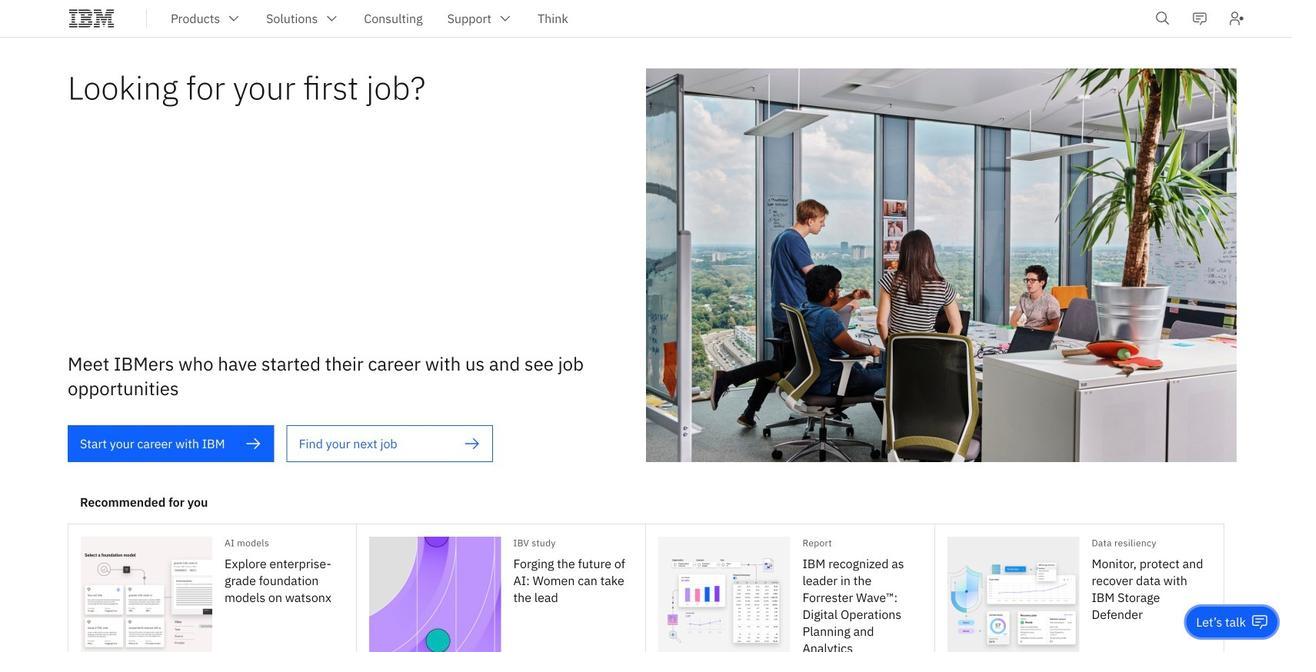 Task type: locate. For each thing, give the bounding box(es) containing it.
let's talk element
[[1196, 614, 1246, 631]]



